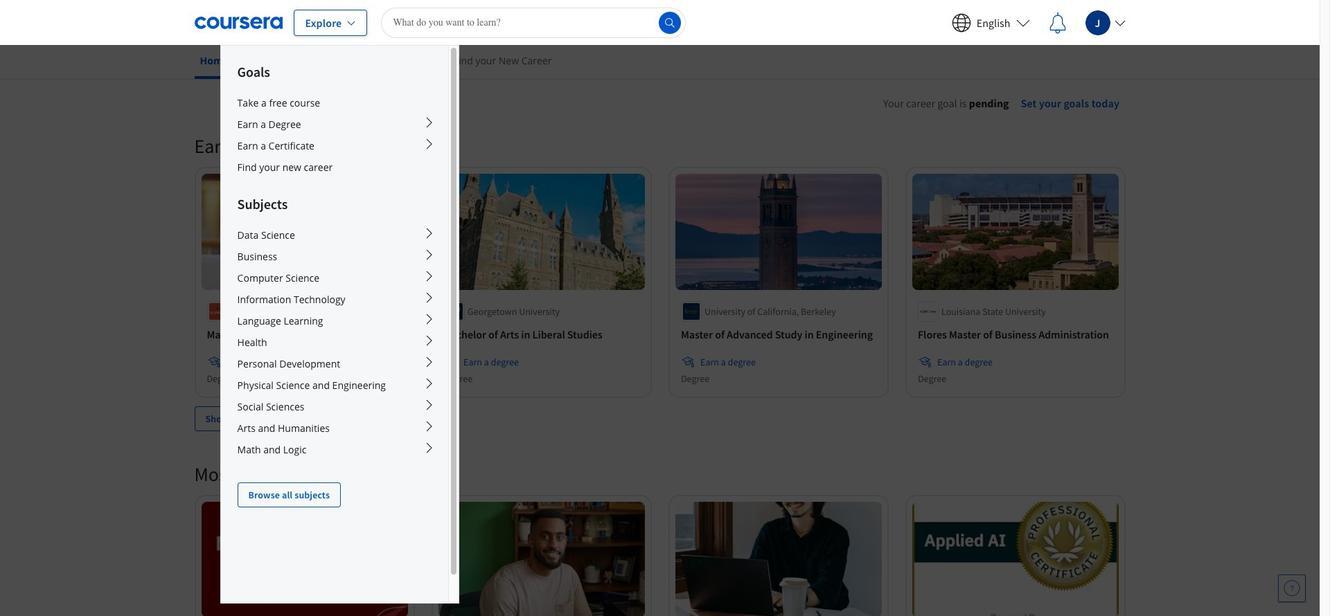 Task type: vqa. For each thing, say whether or not it's contained in the screenshot.
search field
yes



Task type: describe. For each thing, give the bounding box(es) containing it.
most popular certificates collection element
[[186, 440, 1134, 617]]

help center image
[[1284, 581, 1300, 597]]

coursera image
[[194, 11, 282, 34]]

explore menu element
[[221, 46, 448, 508]]



Task type: locate. For each thing, give the bounding box(es) containing it.
What do you want to learn? text field
[[381, 7, 686, 38]]

region
[[825, 114, 1275, 251]]

earn your degree collection element
[[186, 112, 1134, 454]]

None search field
[[381, 7, 686, 38]]



